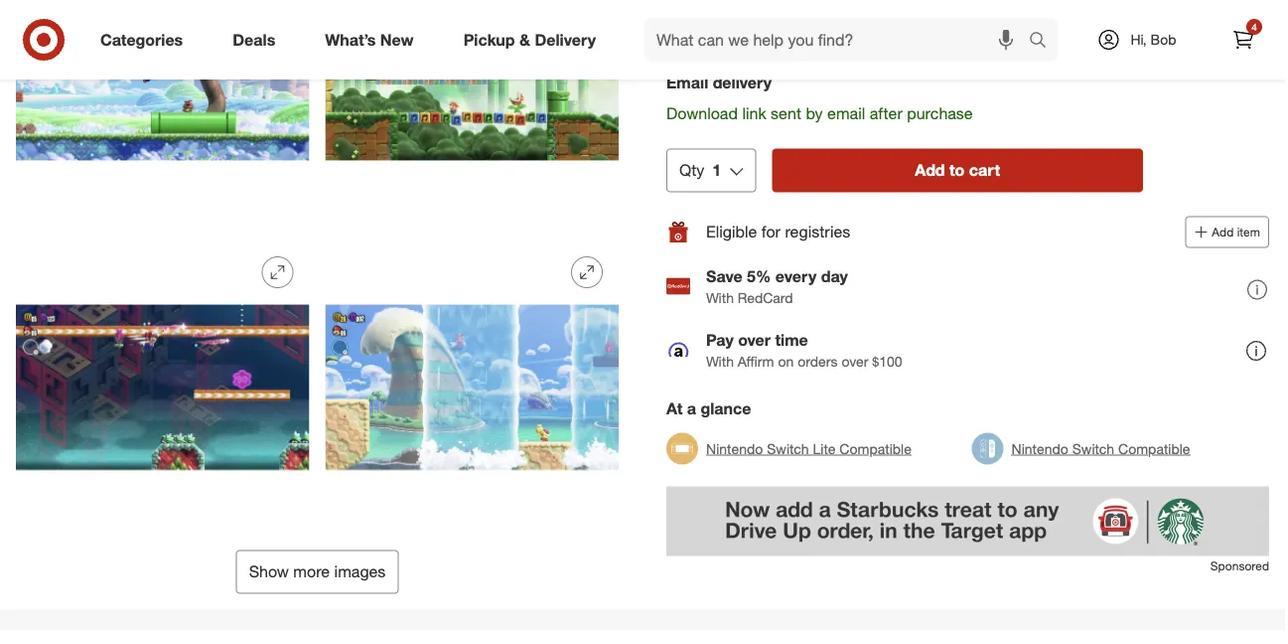 Task type: describe. For each thing, give the bounding box(es) containing it.
eligible
[[707, 223, 758, 242]]

nintendo switch lite compatible button
[[667, 427, 912, 471]]

save 5% every day with redcard
[[707, 267, 848, 307]]

4 link
[[1222, 18, 1266, 62]]

pickup & delivery link
[[447, 18, 621, 62]]

redcard
[[738, 290, 794, 307]]

time
[[776, 331, 809, 350]]

pay
[[707, 331, 734, 350]]

what's
[[325, 30, 376, 49]]

images
[[334, 562, 386, 582]]

pickup
[[464, 30, 515, 49]]

with inside pay over time with affirm on orders over $100
[[707, 353, 734, 371]]

show more images button
[[236, 551, 399, 594]]

glance
[[701, 400, 752, 419]]

super mario bros. wonder - nintendo switch, 6 of 15 image
[[325, 241, 619, 535]]

purchase
[[907, 104, 974, 123]]

switch for compatible
[[1073, 440, 1115, 458]]

advertisement region
[[667, 487, 1270, 557]]

what's new link
[[308, 18, 439, 62]]

what's new
[[325, 30, 414, 49]]

email
[[828, 104, 866, 123]]

nintendo for nintendo switch lite compatible
[[707, 440, 764, 458]]

more
[[293, 562, 330, 582]]

1
[[713, 161, 722, 180]]

affirm
[[738, 353, 775, 371]]

add for add to cart
[[915, 161, 946, 180]]

sent
[[771, 104, 802, 123]]

0 horizontal spatial over
[[739, 331, 771, 350]]

orders
[[798, 353, 838, 371]]

$100
[[873, 353, 903, 371]]

a
[[687, 400, 697, 419]]

download
[[667, 104, 738, 123]]

link
[[743, 104, 767, 123]]

compatible inside 'button'
[[840, 440, 912, 458]]

categories
[[100, 30, 183, 49]]

email
[[667, 73, 709, 93]]

registries
[[785, 223, 851, 242]]

What can we help you find? suggestions appear below search field
[[645, 18, 1034, 62]]



Task type: locate. For each thing, give the bounding box(es) containing it.
nintendo
[[707, 440, 764, 458], [1012, 440, 1069, 458]]

with down pay
[[707, 353, 734, 371]]

new
[[380, 30, 414, 49]]

0 vertical spatial over
[[739, 331, 771, 350]]

1 vertical spatial add
[[1213, 225, 1235, 240]]

nintendo switch compatible
[[1012, 440, 1191, 458]]

2 switch from the left
[[1073, 440, 1115, 458]]

to
[[950, 161, 965, 180]]

by
[[806, 104, 823, 123]]

on
[[779, 353, 794, 371]]

every
[[776, 267, 817, 286]]

1 switch from the left
[[767, 440, 810, 458]]

4
[[1252, 20, 1258, 33]]

hi, bob
[[1131, 31, 1177, 48]]

add left to
[[915, 161, 946, 180]]

0 horizontal spatial switch
[[767, 440, 810, 458]]

1 compatible from the left
[[840, 440, 912, 458]]

at
[[667, 400, 683, 419]]

super mario bros. wonder - nintendo switch, 4 of 15 image
[[325, 0, 619, 225]]

switch
[[767, 440, 810, 458], [1073, 440, 1115, 458]]

lite
[[813, 440, 836, 458]]

0 horizontal spatial add
[[915, 161, 946, 180]]

delivery
[[535, 30, 596, 49]]

with inside save 5% every day with redcard
[[707, 290, 734, 307]]

2 compatible from the left
[[1119, 440, 1191, 458]]

nintendo for nintendo switch compatible
[[1012, 440, 1069, 458]]

1 with from the top
[[707, 290, 734, 307]]

show
[[249, 562, 289, 582]]

at a glance
[[667, 400, 752, 419]]

1 horizontal spatial over
[[842, 353, 869, 371]]

1 horizontal spatial add
[[1213, 225, 1235, 240]]

compatible
[[840, 440, 912, 458], [1119, 440, 1191, 458]]

image gallery element
[[16, 0, 619, 594]]

0 vertical spatial add
[[915, 161, 946, 180]]

save
[[707, 267, 743, 286]]

sponsored
[[1211, 558, 1270, 573]]

switch inside 'button'
[[767, 440, 810, 458]]

add for add item
[[1213, 225, 1235, 240]]

switch for lite
[[767, 440, 810, 458]]

pickup & delivery
[[464, 30, 596, 49]]

search
[[1021, 32, 1068, 51]]

nintendo inside 'button'
[[707, 440, 764, 458]]

with
[[707, 290, 734, 307], [707, 353, 734, 371]]

qty 1
[[680, 161, 722, 180]]

1 vertical spatial over
[[842, 353, 869, 371]]

super mario bros. wonder - nintendo switch, 3 of 15 image
[[16, 0, 310, 225]]

1 horizontal spatial compatible
[[1119, 440, 1191, 458]]

download link sent by email after purchase
[[667, 104, 974, 123]]

add item
[[1213, 225, 1261, 240]]

bob
[[1151, 31, 1177, 48]]

2 nintendo from the left
[[1012, 440, 1069, 458]]

&
[[520, 30, 531, 49]]

super mario bros. wonder - nintendo switch, 5 of 15 image
[[16, 241, 310, 535]]

add
[[915, 161, 946, 180], [1213, 225, 1235, 240]]

categories link
[[83, 18, 208, 62]]

after
[[870, 104, 903, 123]]

2 with from the top
[[707, 353, 734, 371]]

nintendo switch lite compatible
[[707, 440, 912, 458]]

show more images
[[249, 562, 386, 582]]

delivery
[[713, 73, 772, 93]]

qty
[[680, 161, 705, 180]]

day
[[821, 267, 848, 286]]

1 nintendo from the left
[[707, 440, 764, 458]]

1 horizontal spatial nintendo
[[1012, 440, 1069, 458]]

over up affirm
[[739, 331, 771, 350]]

over
[[739, 331, 771, 350], [842, 353, 869, 371]]

nintendo inside button
[[1012, 440, 1069, 458]]

1 horizontal spatial switch
[[1073, 440, 1115, 458]]

with down save
[[707, 290, 734, 307]]

compatible inside button
[[1119, 440, 1191, 458]]

for
[[762, 223, 781, 242]]

0 horizontal spatial compatible
[[840, 440, 912, 458]]

add to cart
[[915, 161, 1001, 180]]

hi,
[[1131, 31, 1147, 48]]

eligible for registries
[[707, 223, 851, 242]]

switch inside button
[[1073, 440, 1115, 458]]

add item button
[[1186, 217, 1270, 249]]

5%
[[747, 267, 772, 286]]

deals
[[233, 30, 276, 49]]

search button
[[1021, 18, 1068, 66]]

deals link
[[216, 18, 300, 62]]

nintendo switch compatible button
[[972, 427, 1191, 471]]

1 vertical spatial with
[[707, 353, 734, 371]]

0 horizontal spatial nintendo
[[707, 440, 764, 458]]

email delivery
[[667, 73, 772, 93]]

add left item
[[1213, 225, 1235, 240]]

pay over time with affirm on orders over $100
[[707, 331, 903, 371]]

cart
[[970, 161, 1001, 180]]

over left $100
[[842, 353, 869, 371]]

0 vertical spatial with
[[707, 290, 734, 307]]

add to cart button
[[772, 149, 1144, 193]]

item
[[1238, 225, 1261, 240]]



Task type: vqa. For each thing, say whether or not it's contained in the screenshot.
show more images 'button'
yes



